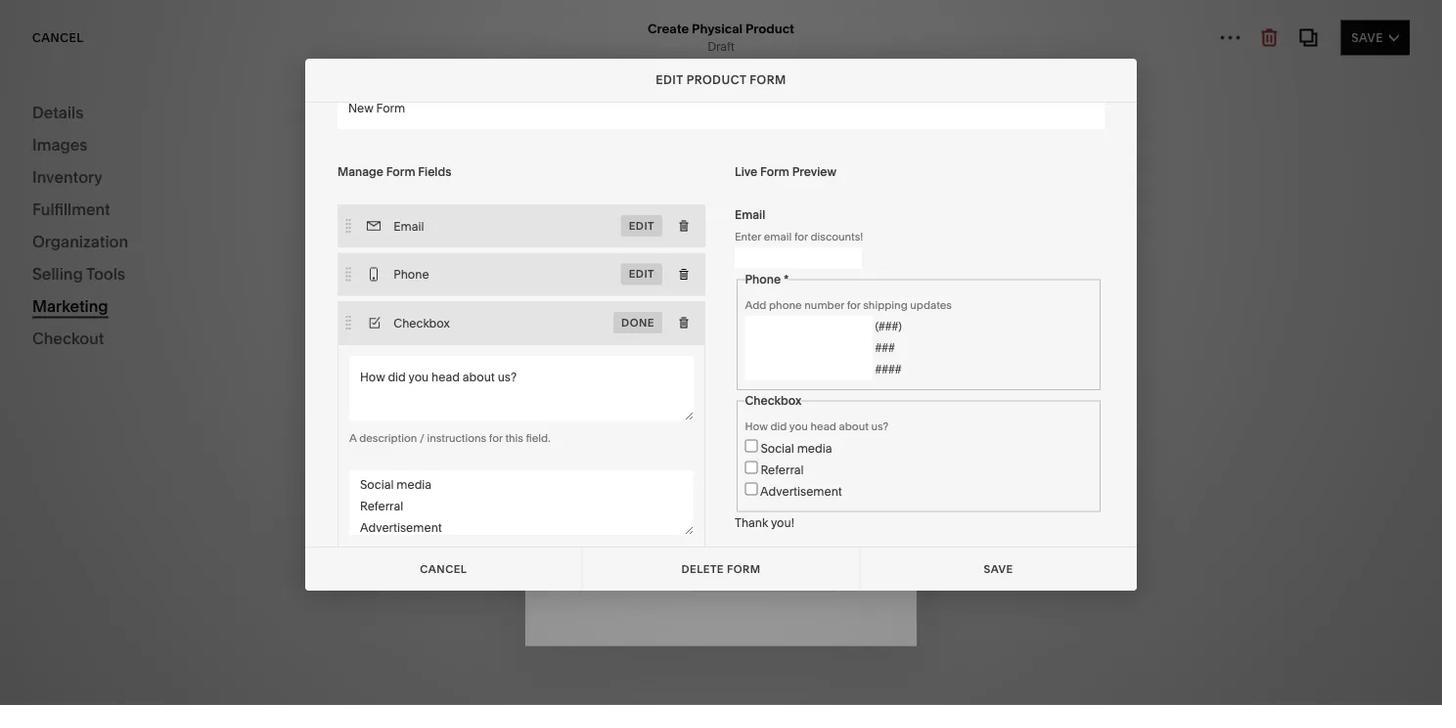Task type: describe. For each thing, give the bounding box(es) containing it.
manage form fields
[[338, 165, 452, 179]]

their inside custom forms collect information when customers add this to their cart.
[[672, 279, 697, 294]]

published
[[909, 43, 965, 57]]

from $30
[[129, 377, 179, 392]]

to right the products in the left of the page
[[222, 220, 237, 239]]

hair
[[181, 489, 208, 506]]

no form required
[[569, 276, 685, 289]]

custom button
[[407, 200, 504, 217]]

this left field.
[[506, 432, 524, 445]]

edit up the done
[[629, 268, 655, 281]]

us?
[[872, 420, 889, 434]]

feature
[[830, 18, 869, 32]]

social
[[761, 441, 795, 456]]

tools
[[86, 264, 125, 283]]

shop products · published
[[850, 27, 965, 57]]

manage
[[338, 165, 384, 179]]

store
[[55, 242, 93, 261]]

updates
[[911, 299, 952, 312]]

this inside the collect information when customers add this to their cart.
[[558, 208, 585, 227]]

email
[[735, 208, 766, 222]]

description
[[359, 432, 417, 445]]

0 horizontal spatial for
[[489, 432, 503, 445]]

form right the new
[[743, 329, 777, 343]]

/
[[420, 432, 425, 445]]

enter options one per line.
[[349, 546, 482, 559]]

cancel button for no form required
[[558, 81, 620, 116]]

in
[[872, 18, 882, 32]]

forms
[[462, 260, 503, 277]]

apply
[[835, 91, 874, 105]]

0 vertical spatial on
[[790, 18, 805, 32]]

one
[[419, 546, 439, 559]]

collect information when customers add this to their cart.
[[558, 186, 861, 227]]

product for add product
[[179, 311, 239, 325]]

·
[[903, 43, 906, 57]]

shipping
[[864, 299, 908, 312]]

email
[[764, 230, 792, 243]]

add product
[[148, 311, 239, 325]]

cart. inside the collect information when customers add this to their cart.
[[645, 208, 678, 227]]

start adding products to your store create your first product to start selling.
[[55, 220, 309, 287]]

this inside custom forms collect information when customers add this to their cart.
[[636, 279, 655, 294]]

(###)
[[876, 320, 902, 334]]

Search items… text field
[[65, 131, 350, 174]]

organization
[[32, 232, 128, 251]]

customers inside the collect information when customers add this to their cart.
[[749, 186, 828, 206]]

line.
[[461, 546, 482, 559]]

marketing
[[32, 297, 108, 316]]

required
[[626, 276, 685, 289]]

create for new
[[666, 329, 711, 343]]

add phone number for shipping updates
[[745, 299, 952, 312]]

.
[[460, 34, 463, 48]]

cactus from $50
[[129, 555, 179, 588]]

1 horizontal spatial you
[[790, 420, 808, 434]]

maiden hair from $10
[[129, 489, 208, 523]]

collect inside the collect information when customers add this to their cart.
[[558, 186, 611, 206]]

to left start
[[215, 271, 228, 287]]

connected accounts link
[[407, 18, 947, 49]]

custom for custom button
[[407, 200, 458, 217]]

for for email
[[795, 230, 808, 243]]

new
[[714, 329, 740, 343]]

from inside pink calathea from $20
[[129, 443, 155, 457]]

email enter email for discounts!
[[735, 208, 864, 243]]

publish
[[662, 18, 703, 32]]

phone *
[[745, 273, 789, 287]]

Email email field
[[735, 248, 862, 269]]

form for no form required
[[590, 276, 623, 289]]

Description text field
[[349, 356, 694, 421]]

####
[[876, 363, 902, 377]]

head
[[811, 420, 837, 434]]

Options text field
[[349, 471, 694, 535]]

adding
[[94, 220, 147, 239]]

edit product form
[[656, 73, 787, 87]]

pink calathea from $20
[[129, 423, 217, 457]]

information inside custom forms collect information when customers add this to their cart.
[[450, 279, 513, 294]]

calathea
[[160, 423, 217, 440]]

done
[[622, 316, 655, 329]]

edit button
[[396, 24, 450, 61]]

from inside maiden hair from $10
[[129, 509, 155, 523]]

$20
[[158, 443, 179, 457]]

0 vertical spatial checkout
[[385, 127, 484, 153]]

cactus
[[129, 555, 175, 571]]

cancel for checkout
[[32, 30, 84, 45]]

this left "feature"
[[807, 18, 827, 32]]

create new form
[[666, 329, 777, 343]]

to enable updating social accounts when you publish a product, turn on this feature in
[[407, 18, 885, 32]]

first
[[133, 271, 157, 287]]

about
[[839, 420, 869, 434]]

product inside create physical product draft
[[746, 21, 795, 36]]

per
[[442, 546, 459, 559]]

for for add
[[847, 299, 861, 312]]

apply button
[[835, 81, 885, 116]]

products
[[150, 220, 218, 239]]

1 horizontal spatial a
[[706, 18, 713, 32]]

fern
[[129, 620, 158, 637]]

form for live form preview
[[761, 165, 790, 179]]

a description / instructions for this field.
[[349, 432, 551, 445]]

$25
[[158, 640, 178, 654]]

$50
[[158, 574, 179, 588]]

add inside custom forms collect information when customers add this to their cart.
[[611, 279, 633, 294]]

to inside the collect information when customers add this to their cart.
[[589, 208, 604, 227]]

social media
[[758, 441, 833, 456]]

custom forms collect information when customers add this to their cart.
[[407, 260, 724, 294]]

connected
[[885, 18, 947, 32]]

products
[[850, 43, 901, 57]]

custom for custom forms collect information when customers add this to their cart.
[[407, 260, 458, 277]]

advertisement
[[758, 484, 843, 499]]

*
[[784, 273, 789, 287]]

customers inside custom forms collect information when customers add this to their cart.
[[549, 279, 608, 294]]

details
[[32, 103, 84, 122]]

instructions
[[427, 432, 487, 445]]

fern from $25
[[129, 620, 178, 654]]



Task type: locate. For each thing, give the bounding box(es) containing it.
0 horizontal spatial cart.
[[645, 208, 678, 227]]

row group
[[0, 79, 388, 706]]

0 horizontal spatial cancel
[[32, 30, 84, 45]]

custom down enabled
[[407, 260, 458, 277]]

add
[[745, 299, 767, 312], [148, 311, 176, 325]]

1 vertical spatial create
[[55, 271, 98, 287]]

1 vertical spatial their
[[672, 279, 697, 294]]

cart. up create new form
[[700, 279, 724, 294]]

categories
[[37, 36, 116, 50]]

create inside create physical product draft
[[648, 21, 689, 36]]

accounts
[[407, 34, 460, 48]]

when left "no"
[[516, 279, 546, 294]]

0 vertical spatial custom
[[407, 200, 458, 217]]

custom
[[407, 200, 458, 217], [407, 260, 458, 277]]

1 horizontal spatial when
[[606, 18, 637, 32]]

product down product
[[179, 311, 239, 325]]

product down draft
[[687, 73, 747, 87]]

for right instructions
[[489, 432, 503, 445]]

product
[[746, 21, 795, 36], [687, 73, 747, 87], [179, 311, 239, 325]]

cancel up all
[[32, 30, 84, 45]]

checkout down marketing
[[32, 329, 104, 348]]

for right number
[[847, 299, 861, 312]]

you left publish
[[639, 18, 660, 32]]

1 vertical spatial add
[[611, 279, 633, 294]]

1 vertical spatial when
[[704, 186, 745, 206]]

1 custom from the top
[[407, 200, 458, 217]]

enter down "email"
[[735, 230, 762, 243]]

1 horizontal spatial add
[[832, 186, 861, 206]]

2 horizontal spatial when
[[704, 186, 745, 206]]

2 horizontal spatial for
[[847, 299, 861, 312]]

0 horizontal spatial a
[[530, 339, 537, 353]]

1 horizontal spatial cart.
[[700, 279, 724, 294]]

0 horizontal spatial on
[[513, 339, 527, 353]]

for inside "email enter email for discounts!"
[[795, 230, 808, 243]]

cancel button for checkout
[[32, 20, 84, 55]]

cancel link
[[305, 548, 582, 591]]

add inside the collect information when customers add this to their cart.
[[832, 186, 861, 206]]

save
[[1352, 30, 1384, 45]]

your up start
[[240, 220, 273, 239]]

when right accounts
[[606, 18, 637, 32]]

collect inside custom forms collect information when customers add this to their cart.
[[407, 279, 447, 294]]

phone
[[745, 273, 781, 287]]

customers down the live form preview at the top of the page
[[749, 186, 828, 206]]

on right the 'turn'
[[790, 18, 805, 32]]

None checkbox
[[745, 440, 758, 453], [745, 461, 758, 474], [745, 483, 758, 496], [745, 440, 758, 453], [745, 461, 758, 474], [745, 483, 758, 496]]

edit inside 'button'
[[409, 35, 437, 49]]

on
[[790, 18, 805, 32], [513, 339, 527, 353]]

1 vertical spatial for
[[847, 299, 861, 312]]

their up create new form
[[672, 279, 697, 294]]

0 horizontal spatial customers
[[451, 339, 510, 353]]

information down forms
[[450, 279, 513, 294]]

create physical product draft
[[648, 21, 795, 54]]

enabled
[[419, 220, 465, 234]]

this up custom forms collect information when customers add this to their cart.
[[558, 208, 585, 227]]

1 horizontal spatial their
[[672, 279, 697, 294]]

0 horizontal spatial add
[[148, 311, 176, 325]]

when inside the collect information when customers add this to their cart.
[[704, 186, 745, 206]]

inventory
[[32, 167, 103, 186]]

0 vertical spatial product
[[746, 21, 795, 36]]

0 vertical spatial create
[[648, 21, 689, 36]]

None button
[[583, 548, 860, 591], [861, 548, 1137, 591], [583, 548, 860, 591], [861, 548, 1137, 591]]

discounts!
[[811, 230, 864, 243]]

their inside the collect information when customers add this to their cart.
[[607, 208, 641, 227]]

add down first
[[148, 311, 176, 325]]

4 from from the top
[[129, 574, 155, 588]]

2 vertical spatial product
[[179, 311, 239, 325]]

button
[[462, 200, 504, 217]]

0 vertical spatial your
[[240, 220, 273, 239]]

product right physical
[[746, 21, 795, 36]]

0 vertical spatial their
[[607, 208, 641, 227]]

1 horizontal spatial checkout
[[385, 127, 484, 153]]

add down preview
[[832, 186, 861, 206]]

to up custom forms collect information when customers add this to their cart.
[[589, 208, 604, 227]]

1 vertical spatial cart.
[[700, 279, 724, 294]]

from down cactus
[[129, 574, 155, 588]]

custom inside custom forms collect information when customers add this to their cart.
[[407, 260, 458, 277]]

edit up the required
[[629, 219, 655, 232]]

2 from from the top
[[129, 443, 155, 457]]

5 from from the top
[[129, 640, 155, 654]]

custom up enabled
[[407, 200, 458, 217]]

0 horizontal spatial checkout
[[32, 329, 104, 348]]

2 vertical spatial for
[[489, 432, 503, 445]]

on up the description text field
[[513, 339, 527, 353]]

1 horizontal spatial on
[[790, 18, 805, 32]]

enable
[[423, 18, 462, 32]]

enter inside "email enter email for discounts!"
[[735, 230, 762, 243]]

1 horizontal spatial information
[[615, 186, 701, 206]]

cart. inside custom forms collect information when customers add this to their cart.
[[700, 279, 724, 294]]

collect up subscription
[[407, 279, 447, 294]]

your
[[240, 220, 273, 239], [101, 271, 130, 287]]

form right live
[[761, 165, 790, 179]]

your left first
[[101, 271, 130, 287]]

1 vertical spatial checkout
[[32, 329, 104, 348]]

1 horizontal spatial cancel
[[420, 563, 467, 576]]

categories button
[[0, 22, 138, 65]]

1 vertical spatial product
[[687, 73, 747, 87]]

0 horizontal spatial your
[[101, 271, 130, 287]]

0 vertical spatial cart.
[[645, 208, 678, 227]]

create left the new
[[666, 329, 711, 343]]

0 vertical spatial customers
[[749, 186, 828, 206]]

product,
[[716, 18, 762, 32]]

on inside subscription charge customers on a recurring basis.
[[513, 339, 527, 353]]

from left '$30'
[[129, 377, 155, 392]]

subscription charge customers on a recurring basis.
[[407, 320, 625, 353]]

product
[[161, 271, 212, 287]]

0 horizontal spatial when
[[516, 279, 546, 294]]

0 horizontal spatial enter
[[349, 546, 376, 559]]

information up the required
[[615, 186, 701, 206]]

###
[[876, 341, 895, 356]]

to
[[589, 208, 604, 227], [222, 220, 237, 239], [215, 271, 228, 287], [658, 279, 669, 294]]

2 horizontal spatial customers
[[749, 186, 828, 206]]

their up no form required
[[607, 208, 641, 227]]

0 vertical spatial information
[[615, 186, 701, 206]]

0 horizontal spatial add
[[611, 279, 633, 294]]

from down maiden
[[129, 509, 155, 523]]

phone
[[769, 299, 802, 312]]

edit down connected accounts link on the top of page
[[656, 73, 684, 87]]

from down 'fern'
[[129, 640, 155, 654]]

turn
[[765, 18, 787, 32]]

cancel down per
[[420, 563, 467, 576]]

$30
[[158, 377, 179, 392]]

accounts
[[552, 18, 604, 32]]

cancel
[[32, 30, 84, 45], [558, 91, 609, 105], [420, 563, 467, 576]]

0 vertical spatial a
[[706, 18, 713, 32]]

1 vertical spatial information
[[450, 279, 513, 294]]

subscription
[[407, 320, 489, 336]]

checkout
[[385, 127, 484, 153], [32, 329, 104, 348]]

1 horizontal spatial customers
[[549, 279, 608, 294]]

1 vertical spatial cancel button
[[558, 81, 620, 116]]

enter left options
[[349, 546, 376, 559]]

information inside the collect information when customers add this to their cart.
[[615, 186, 701, 206]]

how did you head about us?
[[745, 420, 889, 434]]

None text field
[[389, 210, 613, 242], [745, 338, 873, 359], [389, 210, 613, 242], [745, 338, 873, 359]]

from inside cactus from $50
[[129, 574, 155, 588]]

None text field
[[338, 86, 1105, 129], [389, 258, 613, 291], [389, 307, 606, 339], [745, 316, 873, 338], [745, 359, 873, 381], [338, 86, 1105, 129], [389, 258, 613, 291], [389, 307, 606, 339], [745, 316, 873, 338], [745, 359, 873, 381]]

1 vertical spatial customers
[[549, 279, 608, 294]]

live form preview
[[735, 165, 837, 179]]

0 horizontal spatial their
[[607, 208, 641, 227]]

form down the 'turn'
[[750, 73, 787, 87]]

1 from from the top
[[129, 377, 155, 392]]

0 vertical spatial you
[[639, 18, 660, 32]]

customers inside subscription charge customers on a recurring basis.
[[451, 339, 510, 353]]

a up draft
[[706, 18, 713, 32]]

0 horizontal spatial collect
[[407, 279, 447, 294]]

1 horizontal spatial your
[[240, 220, 273, 239]]

save button
[[1341, 20, 1411, 55]]

add for add product
[[148, 311, 176, 325]]

row group containing pink calathea
[[0, 79, 388, 706]]

enter
[[735, 230, 762, 243], [349, 546, 376, 559]]

add up the done
[[611, 279, 633, 294]]

product for edit product form
[[687, 73, 747, 87]]

recurring
[[540, 339, 591, 353]]

1 vertical spatial enter
[[349, 546, 376, 559]]

0 horizontal spatial you
[[639, 18, 660, 32]]

1 horizontal spatial for
[[795, 230, 808, 243]]

charge
[[407, 339, 449, 353]]

2 vertical spatial customers
[[451, 339, 510, 353]]

when inside custom forms collect information when customers add this to their cart.
[[516, 279, 546, 294]]

2 vertical spatial when
[[516, 279, 546, 294]]

0 vertical spatial for
[[795, 230, 808, 243]]

add for add phone number for shipping updates
[[745, 299, 767, 312]]

no
[[569, 276, 587, 289]]

when up "email"
[[704, 186, 745, 206]]

this up the done
[[636, 279, 655, 294]]

1 horizontal spatial cancel button
[[558, 81, 620, 116]]

from inside fern from $25
[[129, 640, 155, 654]]

a
[[706, 18, 713, 32], [530, 339, 537, 353]]

1 vertical spatial a
[[530, 339, 537, 353]]

create down store
[[55, 271, 98, 287]]

from
[[129, 377, 155, 392], [129, 443, 155, 457], [129, 509, 155, 523], [129, 574, 155, 588], [129, 640, 155, 654]]

this
[[807, 18, 827, 32], [558, 208, 585, 227], [636, 279, 655, 294], [506, 432, 524, 445]]

to up create new form
[[658, 279, 669, 294]]

1 horizontal spatial add
[[745, 299, 767, 312]]

3 from from the top
[[129, 509, 155, 523]]

0 vertical spatial cancel button
[[32, 20, 84, 55]]

thank
[[735, 516, 769, 530]]

customers up recurring
[[549, 279, 608, 294]]

2 vertical spatial cancel
[[420, 563, 467, 576]]

1 horizontal spatial collect
[[558, 186, 611, 206]]

form right "no"
[[590, 276, 623, 289]]

information
[[615, 186, 701, 206], [450, 279, 513, 294]]

a left recurring
[[530, 339, 537, 353]]

1 vertical spatial collect
[[407, 279, 447, 294]]

0 vertical spatial cancel
[[32, 30, 84, 45]]

1 vertical spatial you
[[790, 420, 808, 434]]

1 vertical spatial your
[[101, 271, 130, 287]]

0 vertical spatial enter
[[735, 230, 762, 243]]

basis.
[[594, 339, 625, 353]]

create left physical
[[648, 21, 689, 36]]

draft
[[708, 40, 735, 54]]

selling tools
[[32, 264, 125, 283]]

selling
[[32, 264, 83, 283]]

preview
[[793, 165, 837, 179]]

options
[[379, 546, 417, 559]]

checkout up fields
[[385, 127, 484, 153]]

cancel for no form required
[[558, 91, 609, 105]]

1 horizontal spatial enter
[[735, 230, 762, 243]]

0 vertical spatial add
[[832, 186, 861, 206]]

you right did
[[790, 420, 808, 434]]

from down "pink" at the bottom left of page
[[129, 443, 155, 457]]

add down phone
[[745, 299, 767, 312]]

cancel button up all
[[32, 20, 84, 55]]

connected accounts
[[407, 18, 947, 48]]

updating
[[464, 18, 514, 32]]

start
[[55, 220, 91, 239]]

cart. up the required
[[645, 208, 678, 227]]

create for physical
[[648, 21, 689, 36]]

shop
[[893, 27, 922, 42]]

form left fields
[[386, 165, 416, 179]]

tab list
[[1232, 27, 1322, 58]]

0 horizontal spatial cancel button
[[32, 20, 84, 55]]

fulfillment
[[32, 200, 110, 219]]

pink
[[129, 423, 156, 440]]

checkbox
[[745, 394, 802, 408]]

cancel down accounts
[[558, 91, 609, 105]]

2 horizontal spatial cancel
[[558, 91, 609, 105]]

customers down subscription
[[451, 339, 510, 353]]

start
[[232, 271, 260, 287]]

2 custom from the top
[[407, 260, 458, 277]]

images
[[32, 135, 88, 154]]

2 vertical spatial create
[[666, 329, 711, 343]]

0 horizontal spatial information
[[450, 279, 513, 294]]

add inside button
[[148, 311, 176, 325]]

to inside custom forms collect information when customers add this to their cart.
[[658, 279, 669, 294]]

collect up custom forms collect information when customers add this to their cart.
[[558, 186, 611, 206]]

create inside 'start adding products to your store create your first product to start selling.'
[[55, 271, 98, 287]]

you!
[[771, 516, 795, 530]]

1 vertical spatial on
[[513, 339, 527, 353]]

for up email email field
[[795, 230, 808, 243]]

their
[[607, 208, 641, 227], [672, 279, 697, 294]]

1 vertical spatial custom
[[407, 260, 458, 277]]

$10
[[158, 509, 177, 523]]

0 vertical spatial collect
[[558, 186, 611, 206]]

form for manage form fields
[[386, 165, 416, 179]]

a inside subscription charge customers on a recurring basis.
[[530, 339, 537, 353]]

cancel button down accounts
[[558, 81, 620, 116]]

edit down to
[[409, 35, 437, 49]]

how
[[745, 420, 768, 434]]

social
[[517, 18, 550, 32]]

product inside button
[[179, 311, 239, 325]]

0 vertical spatial when
[[606, 18, 637, 32]]

1 vertical spatial cancel
[[558, 91, 609, 105]]

did
[[771, 420, 787, 434]]



Task type: vqa. For each thing, say whether or not it's contained in the screenshot.
SETTINGS
no



